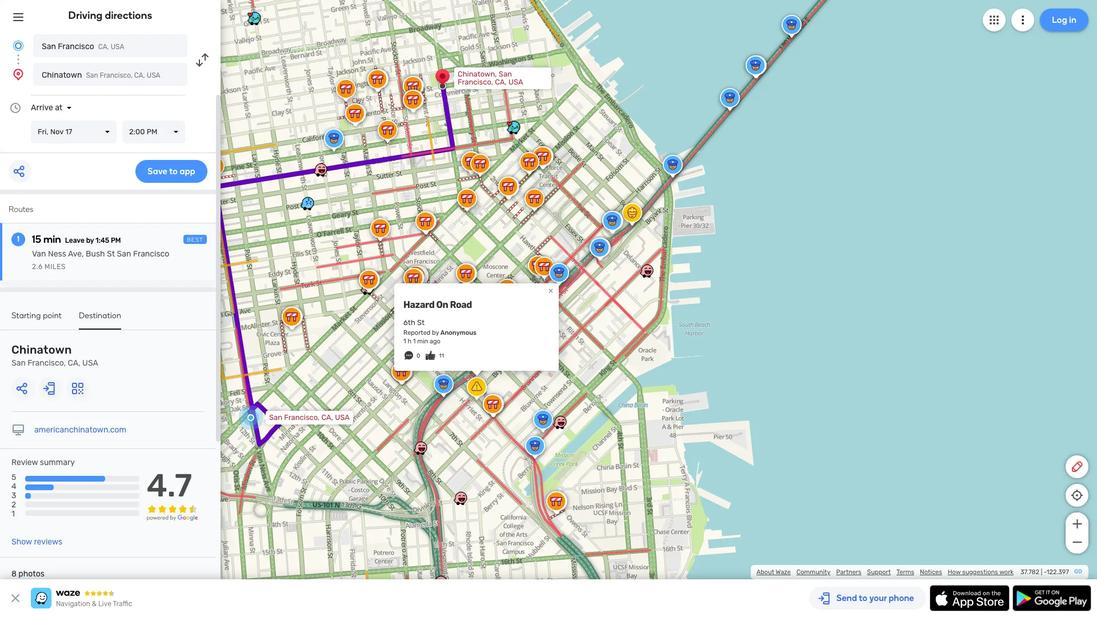 Task type: describe. For each thing, give the bounding box(es) containing it.
5 4 3 2 1
[[11, 473, 16, 519]]

current location image
[[11, 39, 25, 53]]

st inside the 6th st reported by anonymous 1 h 1 min ago
[[417, 318, 425, 327]]

bush
[[86, 249, 105, 259]]

chinatown,
[[458, 70, 497, 78]]

4.7
[[147, 467, 192, 505]]

by for min
[[86, 237, 94, 245]]

reported
[[404, 329, 431, 337]]

ago
[[430, 338, 441, 345]]

pm inside 15 min leave by 1:45 pm
[[111, 237, 121, 245]]

community
[[797, 569, 831, 576]]

driving
[[68, 9, 103, 22]]

van ness ave, bush st san francisco 2.6 miles
[[32, 249, 169, 271]]

usa inside chinatown, san francisco, ca, usa
[[509, 78, 524, 86]]

|
[[1041, 569, 1043, 576]]

fri,
[[38, 127, 48, 136]]

san francisco ca, usa
[[42, 42, 124, 51]]

-
[[1044, 569, 1047, 576]]

fri, nov 17 list box
[[31, 121, 117, 144]]

0 vertical spatial chinatown
[[42, 70, 82, 80]]

san inside van ness ave, bush st san francisco 2.6 miles
[[117, 249, 131, 259]]

show reviews
[[11, 537, 62, 547]]

× link
[[546, 285, 556, 296]]

at
[[55, 103, 62, 113]]

live
[[98, 600, 111, 608]]

ness
[[48, 249, 66, 259]]

road
[[450, 299, 472, 310]]

1 right h
[[413, 338, 416, 345]]

reviews
[[34, 537, 62, 547]]

partners
[[837, 569, 862, 576]]

arrive
[[31, 103, 53, 113]]

2:00
[[129, 127, 145, 136]]

15 min leave by 1:45 pm
[[32, 233, 121, 246]]

san inside chinatown, san francisco, ca, usa
[[499, 70, 512, 78]]

0
[[417, 353, 420, 360]]

×
[[549, 285, 554, 296]]

summary
[[40, 458, 75, 468]]

8
[[11, 569, 17, 579]]

terms link
[[897, 569, 915, 576]]

photos
[[18, 569, 44, 579]]

terms
[[897, 569, 915, 576]]

suggestions
[[963, 569, 999, 576]]

support link
[[868, 569, 891, 576]]

2:00 pm list box
[[122, 121, 185, 144]]

notices
[[920, 569, 943, 576]]

review summary
[[11, 458, 75, 468]]

pm inside list box
[[147, 127, 157, 136]]

partners link
[[837, 569, 862, 576]]

ave,
[[68, 249, 84, 259]]

1:45
[[96, 237, 109, 245]]

chinatown, san francisco, ca, usa
[[458, 70, 524, 86]]

6th
[[404, 318, 416, 327]]

clock image
[[9, 101, 22, 115]]

navigation
[[56, 600, 90, 608]]

1 vertical spatial chinatown san francisco, ca, usa
[[11, 343, 98, 368]]

destination button
[[79, 311, 121, 330]]

chinatown inside chinatown san francisco, ca, usa
[[11, 343, 72, 357]]

americanchinatown.com
[[34, 425, 126, 435]]

community link
[[797, 569, 831, 576]]

by for st
[[432, 329, 439, 337]]

francisco inside van ness ave, bush st san francisco 2.6 miles
[[133, 249, 169, 259]]

17
[[65, 127, 72, 136]]

arrive at
[[31, 103, 62, 113]]

miles
[[45, 263, 66, 271]]

x image
[[9, 592, 22, 605]]

van
[[32, 249, 46, 259]]

best
[[187, 237, 204, 244]]

on
[[437, 299, 448, 310]]

link image
[[1074, 567, 1083, 576]]



Task type: vqa. For each thing, say whether or not it's contained in the screenshot.
The Fri, Nov 17 list box
yes



Task type: locate. For each thing, give the bounding box(es) containing it.
min up ness
[[43, 233, 61, 246]]

pm right 2:00
[[147, 127, 157, 136]]

37.782 | -122.397
[[1021, 569, 1070, 576]]

usa inside san francisco ca, usa
[[111, 43, 124, 51]]

starting point button
[[11, 311, 62, 329]]

francisco
[[58, 42, 94, 51], [133, 249, 169, 259]]

starting
[[11, 311, 41, 321]]

122.397
[[1047, 569, 1070, 576]]

1 vertical spatial by
[[432, 329, 439, 337]]

8 photos
[[11, 569, 44, 579]]

pencil image
[[1071, 460, 1085, 474]]

san
[[42, 42, 56, 51], [499, 70, 512, 78], [86, 71, 98, 79], [117, 249, 131, 259], [11, 358, 26, 368], [269, 413, 283, 422]]

francisco, inside chinatown, san francisco, ca, usa
[[458, 78, 493, 86]]

francisco right bush
[[133, 249, 169, 259]]

5
[[11, 473, 16, 483]]

min down the reported
[[417, 338, 428, 345]]

1 horizontal spatial st
[[417, 318, 425, 327]]

by up ago
[[432, 329, 439, 337]]

4
[[11, 482, 16, 492]]

0 horizontal spatial st
[[107, 249, 115, 259]]

nov
[[50, 127, 63, 136]]

notices link
[[920, 569, 943, 576]]

americanchinatown.com link
[[34, 425, 126, 435]]

about
[[757, 569, 775, 576]]

1 vertical spatial pm
[[111, 237, 121, 245]]

st
[[107, 249, 115, 259], [417, 318, 425, 327]]

1 left 15
[[17, 234, 20, 244]]

0 vertical spatial st
[[107, 249, 115, 259]]

0 horizontal spatial by
[[86, 237, 94, 245]]

routes
[[9, 205, 33, 214]]

leave
[[65, 237, 85, 245]]

chinatown san francisco, ca, usa down point
[[11, 343, 98, 368]]

15
[[32, 233, 41, 246]]

0 vertical spatial chinatown san francisco, ca, usa
[[42, 70, 160, 80]]

about waze community partners support terms notices how suggestions work
[[757, 569, 1014, 576]]

waze
[[776, 569, 791, 576]]

by inside 15 min leave by 1:45 pm
[[86, 237, 94, 245]]

ca,
[[98, 43, 109, 51], [134, 71, 145, 79], [495, 78, 507, 86], [68, 358, 80, 368], [322, 413, 333, 422]]

2:00 pm
[[129, 127, 157, 136]]

about waze link
[[757, 569, 791, 576]]

destination
[[79, 311, 121, 321]]

show
[[11, 537, 32, 547]]

0 horizontal spatial francisco
[[58, 42, 94, 51]]

by inside the 6th st reported by anonymous 1 h 1 min ago
[[432, 329, 439, 337]]

0 vertical spatial pm
[[147, 127, 157, 136]]

francisco down driving
[[58, 42, 94, 51]]

starting point
[[11, 311, 62, 321]]

min
[[43, 233, 61, 246], [417, 338, 428, 345]]

anonymous
[[441, 329, 477, 337]]

1 horizontal spatial by
[[432, 329, 439, 337]]

point
[[43, 311, 62, 321]]

2.6
[[32, 263, 43, 271]]

37.782
[[1021, 569, 1040, 576]]

location image
[[11, 67, 25, 81]]

1 left h
[[404, 338, 406, 345]]

1
[[17, 234, 20, 244], [404, 338, 406, 345], [413, 338, 416, 345], [11, 510, 15, 519]]

usa
[[111, 43, 124, 51], [147, 71, 160, 79], [509, 78, 524, 86], [82, 358, 98, 368], [335, 413, 350, 422]]

how suggestions work link
[[948, 569, 1014, 576]]

6th st reported by anonymous 1 h 1 min ago
[[404, 318, 477, 345]]

computer image
[[11, 424, 25, 437]]

work
[[1000, 569, 1014, 576]]

1 vertical spatial francisco
[[133, 249, 169, 259]]

chinatown san francisco, ca, usa down san francisco ca, usa
[[42, 70, 160, 80]]

0 vertical spatial min
[[43, 233, 61, 246]]

chinatown down starting point button
[[11, 343, 72, 357]]

pm right 1:45
[[111, 237, 121, 245]]

1 vertical spatial min
[[417, 338, 428, 345]]

h
[[408, 338, 412, 345]]

1 vertical spatial st
[[417, 318, 425, 327]]

how
[[948, 569, 961, 576]]

0 horizontal spatial pm
[[111, 237, 121, 245]]

by left 1:45
[[86, 237, 94, 245]]

1 horizontal spatial min
[[417, 338, 428, 345]]

3
[[11, 491, 16, 501]]

0 vertical spatial by
[[86, 237, 94, 245]]

by
[[86, 237, 94, 245], [432, 329, 439, 337]]

&
[[92, 600, 97, 608]]

support
[[868, 569, 891, 576]]

st up the reported
[[417, 318, 425, 327]]

1 horizontal spatial pm
[[147, 127, 157, 136]]

hazard
[[404, 299, 435, 310]]

san francisco, ca, usa
[[269, 413, 350, 422]]

navigation & live traffic
[[56, 600, 132, 608]]

francisco,
[[100, 71, 133, 79], [458, 78, 493, 86], [28, 358, 66, 368], [284, 413, 320, 422]]

2
[[11, 500, 16, 510]]

min inside the 6th st reported by anonymous 1 h 1 min ago
[[417, 338, 428, 345]]

0 horizontal spatial min
[[43, 233, 61, 246]]

st inside van ness ave, bush st san francisco 2.6 miles
[[107, 249, 115, 259]]

directions
[[105, 9, 152, 22]]

ca, inside san francisco ca, usa
[[98, 43, 109, 51]]

0 vertical spatial francisco
[[58, 42, 94, 51]]

11
[[439, 353, 444, 360]]

fri, nov 17
[[38, 127, 72, 136]]

hazard on road
[[404, 299, 472, 310]]

review
[[11, 458, 38, 468]]

driving directions
[[68, 9, 152, 22]]

ca, inside chinatown, san francisco, ca, usa
[[495, 78, 507, 86]]

st right bush
[[107, 249, 115, 259]]

1 horizontal spatial francisco
[[133, 249, 169, 259]]

chinatown up at
[[42, 70, 82, 80]]

1 inside 5 4 3 2 1
[[11, 510, 15, 519]]

1 vertical spatial chinatown
[[11, 343, 72, 357]]

zoom out image
[[1071, 536, 1085, 549]]

traffic
[[113, 600, 132, 608]]

1 down 3
[[11, 510, 15, 519]]

chinatown
[[42, 70, 82, 80], [11, 343, 72, 357]]

zoom in image
[[1071, 517, 1085, 531]]



